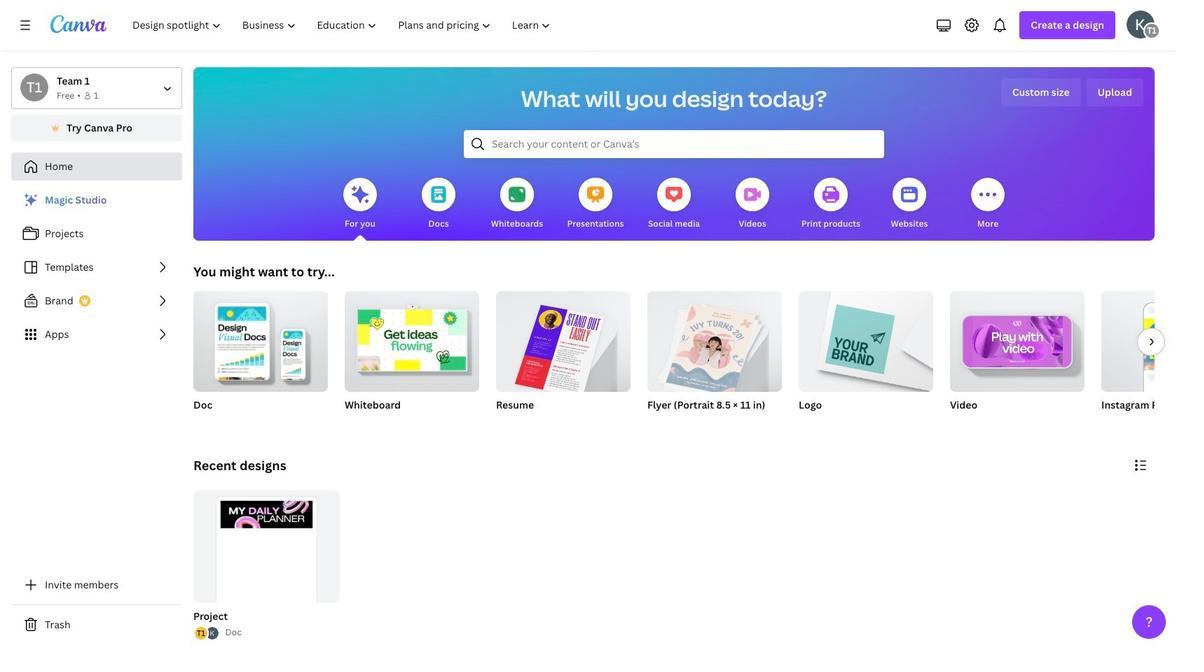 Task type: locate. For each thing, give the bounding box(es) containing it.
0 vertical spatial list
[[11, 186, 182, 349]]

list
[[11, 186, 182, 349], [193, 627, 220, 642]]

team 1 image for team 1 'element' within 'switch to another team' button
[[20, 74, 48, 102]]

Switch to another team button
[[11, 67, 182, 109]]

0 vertical spatial team 1 element
[[1143, 22, 1160, 39]]

0 horizontal spatial team 1 image
[[20, 74, 48, 102]]

1 vertical spatial team 1 image
[[20, 74, 48, 102]]

team 1 element inside 'switch to another team' button
[[20, 74, 48, 102]]

None search field
[[464, 130, 884, 158]]

1 horizontal spatial team 1 image
[[1143, 22, 1160, 39]]

0 horizontal spatial team 1 element
[[20, 74, 48, 102]]

1 vertical spatial team 1 element
[[20, 74, 48, 102]]

Search search field
[[492, 131, 856, 158]]

team 1 image inside 'switch to another team' button
[[20, 74, 48, 102]]

team 1 element
[[1143, 22, 1160, 39], [20, 74, 48, 102]]

group
[[193, 286, 328, 430], [193, 286, 328, 392], [345, 286, 479, 430], [345, 286, 479, 392], [496, 286, 631, 430], [496, 286, 631, 398], [647, 286, 782, 430], [647, 286, 782, 397], [799, 291, 933, 430], [799, 291, 933, 392], [950, 291, 1085, 430], [1101, 291, 1177, 430], [191, 491, 340, 642], [193, 491, 340, 640]]

1 vertical spatial list
[[193, 627, 220, 642]]

team 1 image
[[1143, 22, 1160, 39], [20, 74, 48, 102]]

0 vertical spatial team 1 image
[[1143, 22, 1160, 39]]

1 horizontal spatial team 1 element
[[1143, 22, 1160, 39]]



Task type: vqa. For each thing, say whether or not it's contained in the screenshot.
Instagram Story Support Your Local Craft Beer for Bar, Pub, Brewery, Golden Luminous image
no



Task type: describe. For each thing, give the bounding box(es) containing it.
1 horizontal spatial list
[[193, 627, 220, 642]]

kendall parks image
[[1127, 11, 1155, 39]]

team 1 image for the right team 1 'element'
[[1143, 22, 1160, 39]]

0 horizontal spatial list
[[11, 186, 182, 349]]

top level navigation element
[[123, 11, 563, 39]]



